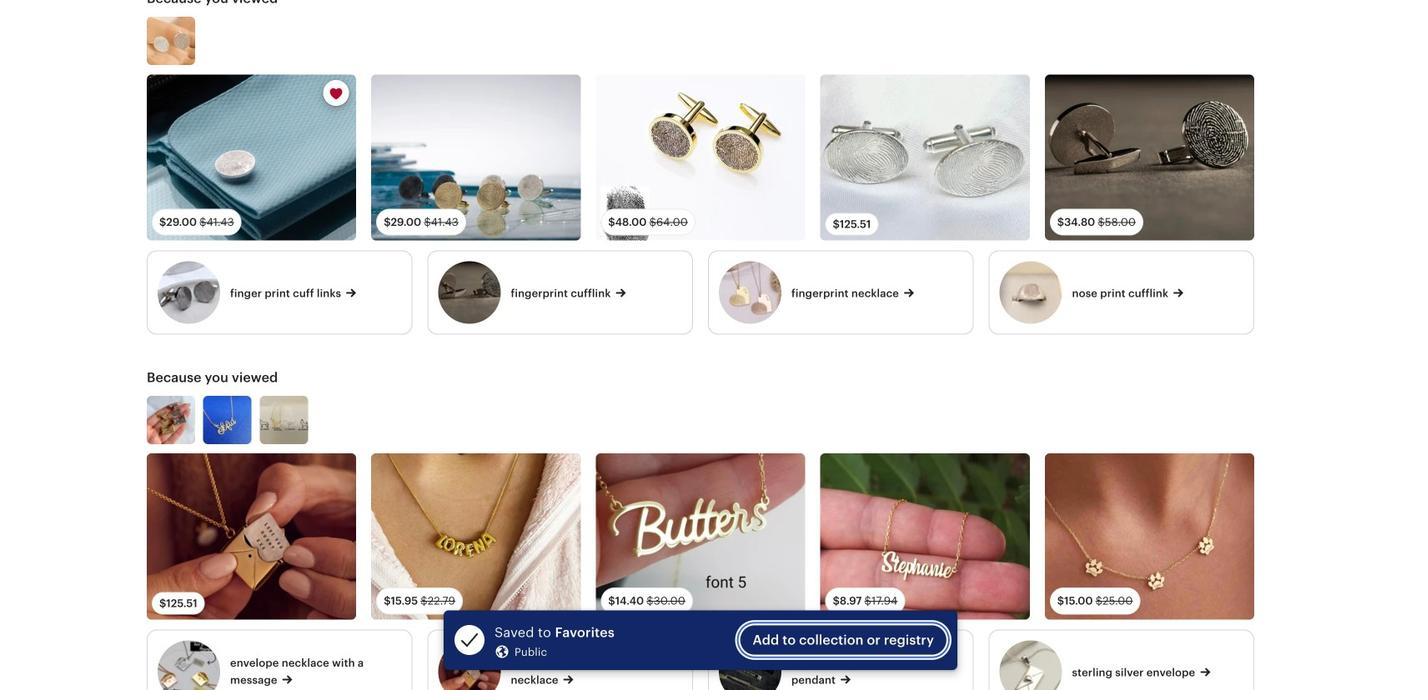 Task type: locate. For each thing, give the bounding box(es) containing it.
paw print name necklace, personalized tiny dog paw necklace, minimalist paw necklace, animal necklace, pet necklace, personalized necklace image
[[1045, 454, 1254, 620]]

personalised little message envelope necklace | perfect birthday gift | handmade letter pendant | gift for women | silver locket necklace image
[[147, 454, 356, 620]]

custom fingerprint cufflinks • personalized gift for dad • wedding gift for husband • memorial gift • actual fingerprint cuff links • cm28 image
[[147, 17, 195, 65]]

sterling silver name necklace, dainty name necklace, custom jewelry, personalized christmas gift, bridesmaid necklace, tiny name necklace image
[[820, 454, 1030, 620]]

3d letter bubble name necklace by beceff® • personalized custom bubble letter 3d letter necklace • 14k gold 18k gold letter necklace gift image
[[371, 454, 581, 620]]

actual fingerprint cufflinks - personalized gold cufflinks - customized cufflinks - groom wedding cufflinks - groomsmen gift - wedding gift image
[[1045, 74, 1254, 241]]



Task type: describe. For each thing, give the bounding box(es) containing it.
dog necklace, dog necklace for woman, pet necklace, dog memorial gift, custom dog necklace, dog name necklace, dog memorial name necklace image
[[260, 396, 308, 444]]

gold name necklace, personalized name necklace, custom name necklace, silver dainty name necklace, gift for her image
[[596, 454, 805, 620]]

custom name necklace , dainty name necklace , personalized jewelry , personalized name necklace , silver name necklace , name necklace gold image
[[203, 396, 252, 444]]

fingerprint cufflink, fingerprint cuff links, groomsmen fingerprint, cufflinks groomsmen cufflinks, gift for him, silver cufflinks image
[[371, 74, 581, 241]]

fingerprint cufflinks | gold cuff links | handwriting cufflinks | wedding gift for husband | custom cufflinks for him | engraved cufflinks image
[[596, 74, 805, 241]]

personalised silver fingerprint cufflinks image
[[820, 74, 1030, 241]]

sterling silver fingerprint cufflink, fingerprint cuff links, groomsmen fingerprint, cufflinks groomsmen cufflinks, gift for him image
[[147, 74, 356, 241]]

envelope necklace with secret message, custom engraving letter locket, sentimental couple jewelry, best friend gift, christmas gift image
[[147, 396, 195, 444]]



Task type: vqa. For each thing, say whether or not it's contained in the screenshot.
and related to learning and school prints
no



